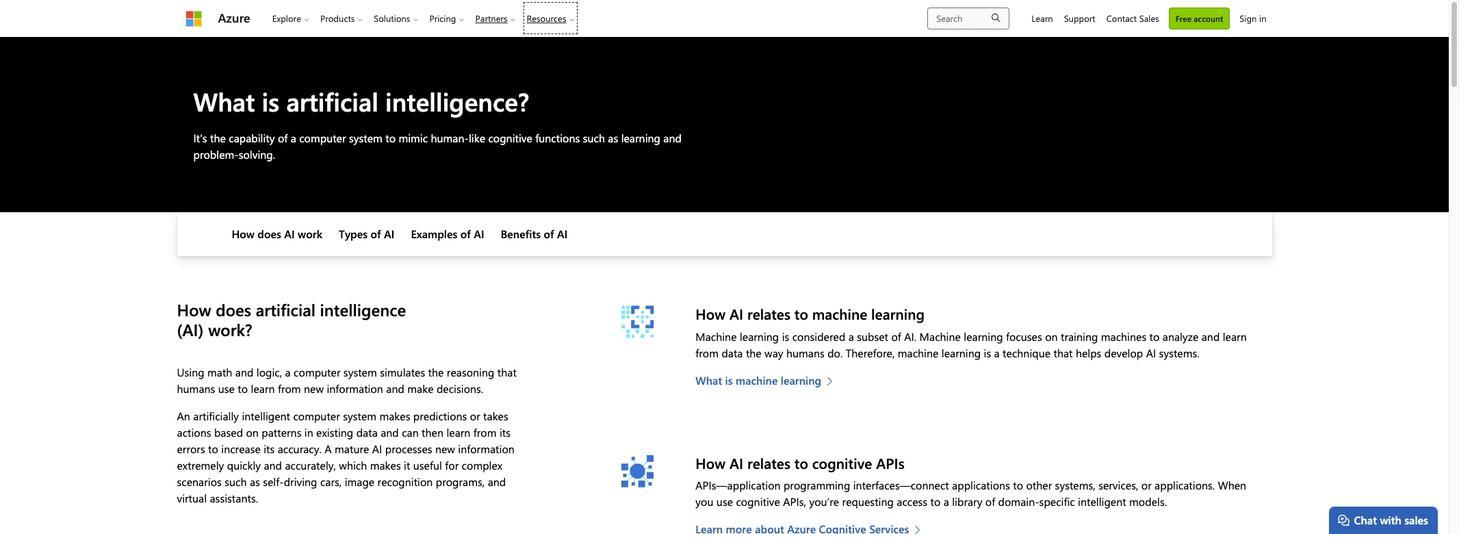 Task type: vqa. For each thing, say whether or not it's contained in the screenshot.
product to the top
no



Task type: describe. For each thing, give the bounding box(es) containing it.
decisions.
[[437, 381, 484, 396]]

chat with sales button
[[1330, 507, 1439, 534]]

what is artificial intelligence?
[[193, 84, 530, 118]]

benefits of ai link
[[501, 227, 568, 241]]

as inside it's the capability of a computer system to mimic human-like cognitive functions such as learning and problem-solving.
[[608, 131, 619, 145]]

based
[[214, 425, 243, 440]]

actions
[[177, 425, 211, 440]]

complex
[[462, 458, 503, 472]]

on inside an artificially intelligent computer system makes predictions or takes actions based on patterns in existing data and can then learn from its errors to increase its accuracy. a mature ai processes new information extremely quickly and accurately, which makes it useful for complex scenarios such as self-driving cars, image recognition programs, and virtual assistants.
[[246, 425, 259, 440]]

examples of ai link
[[411, 227, 485, 241]]

services,
[[1099, 478, 1139, 492]]

the inside using math and logic, a computer system simulates the reasoning that humans use to learn from new information and make decisions.
[[428, 365, 444, 379]]

as inside an artificially intelligent computer system makes predictions or takes actions based on patterns in existing data and can then learn from its errors to increase its accuracy. a mature ai processes new information extremely quickly and accurately, which makes it useful for complex scenarios such as self-driving cars, image recognition programs, and virtual assistants.
[[250, 475, 260, 489]]

apis
[[877, 453, 905, 472]]

relates for machine
[[748, 304, 791, 323]]

learning inside it's the capability of a computer system to mimic human-like cognitive functions such as learning and problem-solving.
[[622, 131, 661, 145]]

develop
[[1105, 346, 1144, 360]]

interfaces—connect
[[854, 478, 950, 492]]

quickly
[[227, 458, 261, 472]]

artificial for does
[[256, 299, 316, 321]]

1 machine from the left
[[696, 329, 737, 343]]

machines
[[1102, 329, 1147, 343]]

increase
[[221, 442, 261, 456]]

patterns
[[262, 425, 302, 440]]

data inside how ai relates to machine learning machine learning is considered a subset of ai. machine learning focuses on training machines to analyze and learn from data the way humans do. therefore, machine learning is a technique that helps develop ai systems.
[[722, 346, 743, 360]]

focuses
[[1007, 329, 1043, 343]]

0 vertical spatial makes
[[380, 409, 411, 423]]

an
[[177, 409, 190, 423]]

artificial for is
[[287, 84, 379, 118]]

what for what is machine learning
[[696, 373, 723, 387]]

new inside an artificially intelligent computer system makes predictions or takes actions based on patterns in existing data and can then learn from its errors to increase its accuracy. a mature ai processes new information extremely quickly and accurately, which makes it useful for complex scenarios such as self-driving cars, image recognition programs, and virtual assistants.
[[435, 442, 455, 456]]

a left technique on the right bottom of the page
[[995, 346, 1000, 360]]

ai.
[[905, 329, 917, 343]]

contact sales
[[1107, 12, 1160, 24]]

takes
[[484, 409, 509, 423]]

logic,
[[257, 365, 282, 379]]

1 vertical spatial cognitive
[[813, 453, 873, 472]]

types of ai
[[339, 227, 395, 241]]

a left subset
[[849, 329, 854, 343]]

then
[[422, 425, 444, 440]]

to right access in the right bottom of the page
[[931, 494, 941, 509]]

accurately,
[[285, 458, 336, 472]]

examples of ai
[[411, 227, 485, 241]]

to inside using math and logic, a computer system simulates the reasoning that humans use to learn from new information and make decisions.
[[238, 381, 248, 396]]

chat
[[1355, 513, 1378, 527]]

virtual
[[177, 491, 207, 505]]

on inside how ai relates to machine learning machine learning is considered a subset of ai. machine learning focuses on training machines to analyze and learn from data the way humans do. therefore, machine learning is a technique that helps develop ai systems.
[[1046, 329, 1058, 343]]

accuracy.
[[278, 442, 322, 456]]

artificially
[[193, 409, 239, 423]]

products button
[[315, 0, 369, 36]]

0 horizontal spatial machine
[[736, 373, 778, 387]]

of right examples
[[461, 227, 471, 241]]

computer inside an artificially intelligent computer system makes predictions or takes actions based on patterns in existing data and can then learn from its errors to increase its accuracy. a mature ai processes new information extremely quickly and accurately, which makes it useful for complex scenarios such as self-driving cars, image recognition programs, and virtual assistants.
[[293, 409, 340, 423]]

image
[[345, 475, 375, 489]]

therefore,
[[846, 346, 895, 360]]

problem-
[[193, 147, 239, 162]]

work?
[[208, 319, 253, 340]]

of inside how ai relates to cognitive apis apis—application programming interfaces—connect applications to other systems, services, or applications. when you use cognitive apis, you're requesting access to a library of domain-specific intelligent models.
[[986, 494, 996, 509]]

benefits
[[501, 227, 541, 241]]

ai inside how ai relates to cognitive apis apis—application programming interfaces—connect applications to other systems, services, or applications. when you use cognitive apis, you're requesting access to a library of domain-specific intelligent models.
[[730, 453, 744, 472]]

other
[[1027, 478, 1053, 492]]

computer for of
[[299, 131, 346, 145]]

2 vertical spatial cognitive
[[736, 494, 781, 509]]

what is machine learning link
[[696, 372, 840, 389]]

errors
[[177, 442, 205, 456]]

extremely
[[177, 458, 224, 472]]

domain-
[[999, 494, 1040, 509]]

specific
[[1040, 494, 1076, 509]]

learn
[[1032, 12, 1054, 24]]

of inside how ai relates to machine learning machine learning is considered a subset of ai. machine learning focuses on training machines to analyze and learn from data the way humans do. therefore, machine learning is a technique that helps develop ai systems.
[[892, 329, 902, 343]]

does for ai
[[258, 227, 281, 241]]

sign in
[[1240, 12, 1267, 24]]

make
[[408, 381, 434, 396]]

access
[[897, 494, 928, 509]]

applications.
[[1155, 478, 1216, 492]]

it's
[[193, 131, 207, 145]]

of inside it's the capability of a computer system to mimic human-like cognitive functions such as learning and problem-solving.
[[278, 131, 288, 145]]

analyze
[[1163, 329, 1199, 343]]

free account link
[[1169, 7, 1231, 29]]

from inside how ai relates to machine learning machine learning is considered a subset of ai. machine learning focuses on training machines to analyze and learn from data the way humans do. therefore, machine learning is a technique that helps develop ai systems.
[[696, 346, 719, 360]]

to left analyze
[[1150, 329, 1160, 343]]

of right "types"
[[371, 227, 381, 241]]

which
[[339, 458, 367, 472]]

or inside how ai relates to cognitive apis apis—application programming interfaces—connect applications to other systems, services, or applications. when you use cognitive apis, you're requesting access to a library of domain-specific intelligent models.
[[1142, 478, 1152, 492]]

to inside it's the capability of a computer system to mimic human-like cognitive functions such as learning and problem-solving.
[[386, 131, 396, 145]]

intelligence?
[[386, 84, 530, 118]]

that inside how ai relates to machine learning machine learning is considered a subset of ai. machine learning focuses on training machines to analyze and learn from data the way humans do. therefore, machine learning is a technique that helps develop ai systems.
[[1054, 346, 1073, 360]]

can
[[402, 425, 419, 440]]

ai inside an artificially intelligent computer system makes predictions or takes actions based on patterns in existing data and can then learn from its errors to increase its accuracy. a mature ai processes new information extremely quickly and accurately, which makes it useful for complex scenarios such as self-driving cars, image recognition programs, and virtual assistants.
[[372, 442, 382, 456]]

azure link
[[218, 9, 250, 27]]

processes
[[385, 442, 432, 456]]

to inside an artificially intelligent computer system makes predictions or takes actions based on patterns in existing data and can then learn from its errors to increase its accuracy. a mature ai processes new information extremely quickly and accurately, which makes it useful for complex scenarios such as self-driving cars, image recognition programs, and virtual assistants.
[[208, 442, 218, 456]]

systems,
[[1056, 478, 1096, 492]]

1 vertical spatial makes
[[370, 458, 401, 472]]

sign in link
[[1235, 0, 1273, 36]]

how does ai work link
[[232, 227, 323, 241]]

2 horizontal spatial machine
[[898, 346, 939, 360]]

considered
[[793, 329, 846, 343]]

partners
[[476, 12, 508, 24]]

primary element
[[177, 0, 589, 36]]

of right benefits
[[544, 227, 554, 241]]

what is machine learning
[[696, 373, 822, 387]]

account
[[1194, 13, 1224, 24]]

programs,
[[436, 475, 485, 489]]

azure
[[218, 10, 250, 26]]

explore button
[[267, 0, 315, 36]]

predictions
[[414, 409, 467, 423]]

how does ai work
[[232, 227, 323, 241]]

with
[[1381, 513, 1402, 527]]

intelligent inside an artificially intelligent computer system makes predictions or takes actions based on patterns in existing data and can then learn from its errors to increase its accuracy. a mature ai processes new information extremely quickly and accurately, which makes it useful for complex scenarios such as self-driving cars, image recognition programs, and virtual assistants.
[[242, 409, 290, 423]]

humans inside how ai relates to machine learning machine learning is considered a subset of ai. machine learning focuses on training machines to analyze and learn from data the way humans do. therefore, machine learning is a technique that helps develop ai systems.
[[787, 346, 825, 360]]



Task type: locate. For each thing, give the bounding box(es) containing it.
using math and logic, a computer system simulates the reasoning that humans use to learn from new information and make decisions.
[[177, 365, 517, 396]]

solving.
[[239, 147, 275, 162]]

computer inside using math and logic, a computer system simulates the reasoning that humans use to learn from new information and make decisions.
[[294, 365, 341, 379]]

1 vertical spatial that
[[498, 365, 517, 379]]

that inside using math and logic, a computer system simulates the reasoning that humans use to learn from new information and make decisions.
[[498, 365, 517, 379]]

computer up existing
[[293, 409, 340, 423]]

relates up apis—application
[[748, 453, 791, 472]]

system for simulates
[[344, 365, 377, 379]]

0 vertical spatial use
[[218, 381, 235, 396]]

as left self-
[[250, 475, 260, 489]]

ai
[[284, 227, 295, 241], [384, 227, 395, 241], [474, 227, 485, 241], [557, 227, 568, 241], [730, 304, 744, 323], [1147, 346, 1157, 360], [372, 442, 382, 456], [730, 453, 744, 472]]

2 vertical spatial learn
[[447, 425, 471, 440]]

for
[[445, 458, 459, 472]]

1 vertical spatial system
[[344, 365, 377, 379]]

machine right ai.
[[920, 329, 961, 343]]

1 horizontal spatial does
[[258, 227, 281, 241]]

as
[[608, 131, 619, 145], [250, 475, 260, 489]]

0 vertical spatial what
[[193, 84, 255, 118]]

1 vertical spatial data
[[357, 425, 378, 440]]

0 horizontal spatial the
[[210, 131, 226, 145]]

0 horizontal spatial machine
[[696, 329, 737, 343]]

types of ai link
[[339, 227, 395, 241]]

1 vertical spatial the
[[746, 346, 762, 360]]

systems.
[[1160, 346, 1200, 360]]

0 vertical spatial data
[[722, 346, 743, 360]]

how inside how does artificial intelligence (ai) work?
[[177, 299, 211, 321]]

driving
[[284, 475, 317, 489]]

the inside how ai relates to machine learning machine learning is considered a subset of ai. machine learning focuses on training machines to analyze and learn from data the way humans do. therefore, machine learning is a technique that helps develop ai systems.
[[746, 346, 762, 360]]

system down what is artificial intelligence?
[[349, 131, 383, 145]]

0 horizontal spatial cognitive
[[489, 131, 533, 145]]

from
[[696, 346, 719, 360], [278, 381, 301, 396], [474, 425, 497, 440]]

0 horizontal spatial use
[[218, 381, 235, 396]]

1 relates from the top
[[748, 304, 791, 323]]

intelligent inside how ai relates to cognitive apis apis—application programming interfaces—connect applications to other systems, services, or applications. when you use cognitive apis, you're requesting access to a library of domain-specific intelligent models.
[[1079, 494, 1127, 509]]

what for what is artificial intelligence?
[[193, 84, 255, 118]]

1 vertical spatial in
[[305, 425, 313, 440]]

learn inside using math and logic, a computer system simulates the reasoning that humans use to learn from new information and make decisions.
[[251, 381, 275, 396]]

its down patterns
[[264, 442, 275, 456]]

like
[[469, 131, 486, 145]]

models.
[[1130, 494, 1168, 509]]

1 horizontal spatial on
[[1046, 329, 1058, 343]]

0 horizontal spatial such
[[225, 475, 247, 489]]

of
[[278, 131, 288, 145], [371, 227, 381, 241], [461, 227, 471, 241], [544, 227, 554, 241], [892, 329, 902, 343], [986, 494, 996, 509]]

0 vertical spatial the
[[210, 131, 226, 145]]

1 vertical spatial learn
[[251, 381, 275, 396]]

support
[[1065, 12, 1096, 24]]

0 horizontal spatial its
[[264, 442, 275, 456]]

intelligent down services,
[[1079, 494, 1127, 509]]

1 horizontal spatial that
[[1054, 346, 1073, 360]]

in up accuracy.
[[305, 425, 313, 440]]

use
[[218, 381, 235, 396], [717, 494, 733, 509]]

or left takes
[[470, 409, 481, 423]]

applications
[[953, 478, 1011, 492]]

data up mature
[[357, 425, 378, 440]]

it's the capability of a computer system to mimic human-like cognitive functions such as learning and problem-solving.
[[193, 131, 682, 162]]

technique
[[1003, 346, 1051, 360]]

free account
[[1176, 13, 1224, 24]]

the left the way
[[746, 346, 762, 360]]

1 horizontal spatial what
[[696, 373, 723, 387]]

1 horizontal spatial machine
[[920, 329, 961, 343]]

simulates
[[380, 365, 425, 379]]

1 vertical spatial humans
[[177, 381, 215, 396]]

pricing
[[430, 12, 456, 24]]

1 horizontal spatial new
[[435, 442, 455, 456]]

its down takes
[[500, 425, 511, 440]]

1 horizontal spatial as
[[608, 131, 619, 145]]

learn down predictions
[[447, 425, 471, 440]]

that down training
[[1054, 346, 1073, 360]]

humans down considered
[[787, 346, 825, 360]]

system up existing
[[343, 409, 377, 423]]

of right capability
[[278, 131, 288, 145]]

how for how does ai work
[[232, 227, 255, 241]]

1 vertical spatial information
[[458, 442, 515, 456]]

computer for logic,
[[294, 365, 341, 379]]

from down 'logic,'
[[278, 381, 301, 396]]

a inside using math and logic, a computer system simulates the reasoning that humans use to learn from new information and make decisions.
[[285, 365, 291, 379]]

2 horizontal spatial learn
[[1224, 329, 1247, 343]]

the up problem-
[[210, 131, 226, 145]]

resources button
[[521, 0, 580, 36]]

0 vertical spatial system
[[349, 131, 383, 145]]

how does artificial intelligence (ai) work?
[[177, 299, 406, 340]]

cognitive down apis—application
[[736, 494, 781, 509]]

or up "models."
[[1142, 478, 1152, 492]]

1 horizontal spatial such
[[583, 131, 605, 145]]

such right functions
[[583, 131, 605, 145]]

system
[[349, 131, 383, 145], [344, 365, 377, 379], [343, 409, 377, 423]]

0 vertical spatial humans
[[787, 346, 825, 360]]

a
[[291, 131, 296, 145], [849, 329, 854, 343], [995, 346, 1000, 360], [285, 365, 291, 379], [944, 494, 950, 509]]

0 vertical spatial computer
[[299, 131, 346, 145]]

learn down 'logic,'
[[251, 381, 275, 396]]

Search azure.com text field
[[928, 7, 1010, 29]]

0 vertical spatial cognitive
[[489, 131, 533, 145]]

to
[[386, 131, 396, 145], [795, 304, 809, 323], [1150, 329, 1160, 343], [238, 381, 248, 396], [208, 442, 218, 456], [795, 453, 809, 472], [1014, 478, 1024, 492], [931, 494, 941, 509]]

that right reasoning
[[498, 365, 517, 379]]

0 horizontal spatial from
[[278, 381, 301, 396]]

2 machine from the left
[[920, 329, 961, 343]]

in
[[1260, 12, 1267, 24], [305, 425, 313, 440]]

0 vertical spatial does
[[258, 227, 281, 241]]

or inside an artificially intelligent computer system makes predictions or takes actions based on patterns in existing data and can then learn from its errors to increase its accuracy. a mature ai processes new information extremely quickly and accurately, which makes it useful for complex scenarios such as self-driving cars, image recognition programs, and virtual assistants.
[[470, 409, 481, 423]]

1 horizontal spatial machine
[[813, 304, 868, 323]]

1 horizontal spatial information
[[458, 442, 515, 456]]

use inside how ai relates to cognitive apis apis—application programming interfaces—connect applications to other systems, services, or applications. when you use cognitive apis, you're requesting access to a library of domain-specific intelligent models.
[[717, 494, 733, 509]]

cognitive inside it's the capability of a computer system to mimic human-like cognitive functions such as learning and problem-solving.
[[489, 131, 533, 145]]

relates inside how ai relates to cognitive apis apis—application programming interfaces—connect applications to other systems, services, or applications. when you use cognitive apis, you're requesting access to a library of domain-specific intelligent models.
[[748, 453, 791, 472]]

computer inside it's the capability of a computer system to mimic human-like cognitive functions such as learning and problem-solving.
[[299, 131, 346, 145]]

machine down the way
[[736, 373, 778, 387]]

information up existing
[[327, 381, 383, 396]]

0 vertical spatial or
[[470, 409, 481, 423]]

solutions button
[[369, 0, 424, 36]]

system left simulates
[[344, 365, 377, 379]]

scenarios
[[177, 475, 222, 489]]

does left work
[[258, 227, 281, 241]]

1 vertical spatial does
[[216, 299, 251, 321]]

use right you
[[717, 494, 733, 509]]

1 horizontal spatial humans
[[787, 346, 825, 360]]

1 horizontal spatial from
[[474, 425, 497, 440]]

0 horizontal spatial information
[[327, 381, 383, 396]]

does right (ai)
[[216, 299, 251, 321]]

reasoning
[[447, 365, 495, 379]]

information up complex
[[458, 442, 515, 456]]

1 horizontal spatial the
[[428, 365, 444, 379]]

library
[[953, 494, 983, 509]]

computer right 'logic,'
[[294, 365, 341, 379]]

of left ai.
[[892, 329, 902, 343]]

0 horizontal spatial on
[[246, 425, 259, 440]]

to left mimic
[[386, 131, 396, 145]]

a left library
[[944, 494, 950, 509]]

1 vertical spatial computer
[[294, 365, 341, 379]]

programming
[[784, 478, 851, 492]]

0 vertical spatial on
[[1046, 329, 1058, 343]]

a right 'logic,'
[[285, 365, 291, 379]]

0 horizontal spatial what
[[193, 84, 255, 118]]

0 vertical spatial relates
[[748, 304, 791, 323]]

that
[[1054, 346, 1073, 360], [498, 365, 517, 379]]

from up what is machine learning
[[696, 346, 719, 360]]

computer down what is artificial intelligence?
[[299, 131, 346, 145]]

in inside sign in link
[[1260, 12, 1267, 24]]

artificial inside how does artificial intelligence (ai) work?
[[256, 299, 316, 321]]

humans down the using
[[177, 381, 215, 396]]

and inside how ai relates to machine learning machine learning is considered a subset of ai. machine learning focuses on training machines to analyze and learn from data the way humans do. therefore, machine learning is a technique that helps develop ai systems.
[[1202, 329, 1221, 343]]

0 vertical spatial in
[[1260, 12, 1267, 24]]

1 vertical spatial on
[[246, 425, 259, 440]]

2 vertical spatial the
[[428, 365, 444, 379]]

Global search field
[[928, 7, 1010, 29]]

makes
[[380, 409, 411, 423], [370, 458, 401, 472]]

from down takes
[[474, 425, 497, 440]]

how for how ai relates to machine learning machine learning is considered a subset of ai. machine learning focuses on training machines to analyze and learn from data the way humans do. therefore, machine learning is a technique that helps develop ai systems.
[[696, 304, 726, 323]]

how ai relates to machine learning machine learning is considered a subset of ai. machine learning focuses on training machines to analyze and learn from data the way humans do. therefore, machine learning is a technique that helps develop ai systems.
[[696, 304, 1247, 360]]

it
[[404, 458, 410, 472]]

computer
[[299, 131, 346, 145], [294, 365, 341, 379], [293, 409, 340, 423]]

you
[[696, 494, 714, 509]]

mature
[[335, 442, 369, 456]]

its
[[500, 425, 511, 440], [264, 442, 275, 456]]

to up considered
[[795, 304, 809, 323]]

1 vertical spatial what
[[696, 373, 723, 387]]

humans inside using math and logic, a computer system simulates the reasoning that humans use to learn from new information and make decisions.
[[177, 381, 215, 396]]

makes left "it"
[[370, 458, 401, 472]]

using
[[177, 365, 205, 379]]

system inside using math and logic, a computer system simulates the reasoning that humans use to learn from new information and make decisions.
[[344, 365, 377, 379]]

1 vertical spatial such
[[225, 475, 247, 489]]

system inside it's the capability of a computer system to mimic human-like cognitive functions such as learning and problem-solving.
[[349, 131, 383, 145]]

1 vertical spatial intelligent
[[1079, 494, 1127, 509]]

from inside an artificially intelligent computer system makes predictions or takes actions based on patterns in existing data and can then learn from its errors to increase its accuracy. a mature ai processes new information extremely quickly and accurately, which makes it useful for complex scenarios such as self-driving cars, image recognition programs, and virtual assistants.
[[474, 425, 497, 440]]

on up increase
[[246, 425, 259, 440]]

0 horizontal spatial as
[[250, 475, 260, 489]]

0 vertical spatial machine
[[813, 304, 868, 323]]

learn link
[[1027, 0, 1059, 36]]

do.
[[828, 346, 843, 360]]

relates up the way
[[748, 304, 791, 323]]

system for to
[[349, 131, 383, 145]]

an artificially intelligent computer system makes predictions or takes actions based on patterns in existing data and can then learn from its errors to increase its accuracy. a mature ai processes new information extremely quickly and accurately, which makes it useful for complex scenarios such as self-driving cars, image recognition programs, and virtual assistants.
[[177, 409, 515, 505]]

1 horizontal spatial data
[[722, 346, 743, 360]]

relates for cognitive
[[748, 453, 791, 472]]

support link
[[1059, 0, 1102, 36]]

helps
[[1076, 346, 1102, 360]]

to up "artificially" on the left bottom
[[238, 381, 248, 396]]

does for artificial
[[216, 299, 251, 321]]

0 horizontal spatial intelligent
[[242, 409, 290, 423]]

functions
[[536, 131, 580, 145]]

learn right analyze
[[1224, 329, 1247, 343]]

the up make
[[428, 365, 444, 379]]

to up programming
[[795, 453, 809, 472]]

0 horizontal spatial learn
[[251, 381, 275, 396]]

chat with sales
[[1355, 513, 1429, 527]]

use inside using math and logic, a computer system simulates the reasoning that humans use to learn from new information and make decisions.
[[218, 381, 235, 396]]

0 vertical spatial as
[[608, 131, 619, 145]]

types
[[339, 227, 368, 241]]

data up what is machine learning
[[722, 346, 743, 360]]

on right focuses
[[1046, 329, 1058, 343]]

in right sign
[[1260, 12, 1267, 24]]

learn inside an artificially intelligent computer system makes predictions or takes actions based on patterns in existing data and can then learn from its errors to increase its accuracy. a mature ai processes new information extremely quickly and accurately, which makes it useful for complex scenarios such as self-driving cars, image recognition programs, and virtual assistants.
[[447, 425, 471, 440]]

contact sales link
[[1102, 0, 1165, 36]]

new
[[304, 381, 324, 396], [435, 442, 455, 456]]

cognitive up programming
[[813, 453, 873, 472]]

math
[[208, 365, 232, 379]]

to up extremely
[[208, 442, 218, 456]]

how ai relates to cognitive apis apis—application programming interfaces—connect applications to other systems, services, or applications. when you use cognitive apis, you're requesting access to a library of domain-specific intelligent models.
[[696, 453, 1247, 509]]

2 vertical spatial from
[[474, 425, 497, 440]]

0 horizontal spatial or
[[470, 409, 481, 423]]

learn inside how ai relates to machine learning machine learning is considered a subset of ai. machine learning focuses on training machines to analyze and learn from data the way humans do. therefore, machine learning is a technique that helps develop ai systems.
[[1224, 329, 1247, 343]]

0 horizontal spatial data
[[357, 425, 378, 440]]

use down "math"
[[218, 381, 235, 396]]

such inside it's the capability of a computer system to mimic human-like cognitive functions such as learning and problem-solving.
[[583, 131, 605, 145]]

1 vertical spatial artificial
[[256, 299, 316, 321]]

2 horizontal spatial the
[[746, 346, 762, 360]]

1 horizontal spatial use
[[717, 494, 733, 509]]

training
[[1061, 329, 1099, 343]]

new up for
[[435, 442, 455, 456]]

explore
[[272, 12, 301, 24]]

1 vertical spatial new
[[435, 442, 455, 456]]

such inside an artificially intelligent computer system makes predictions or takes actions based on patterns in existing data and can then learn from its errors to increase its accuracy. a mature ai processes new information extremely quickly and accurately, which makes it useful for complex scenarios such as self-driving cars, image recognition programs, and virtual assistants.
[[225, 475, 247, 489]]

in inside an artificially intelligent computer system makes predictions or takes actions based on patterns in existing data and can then learn from its errors to increase its accuracy. a mature ai processes new information extremely quickly and accurately, which makes it useful for complex scenarios such as self-driving cars, image recognition programs, and virtual assistants.
[[305, 425, 313, 440]]

makes up the can
[[380, 409, 411, 423]]

and inside it's the capability of a computer system to mimic human-like cognitive functions such as learning and problem-solving.
[[664, 131, 682, 145]]

1 horizontal spatial its
[[500, 425, 511, 440]]

machine up considered
[[813, 304, 868, 323]]

1 horizontal spatial intelligent
[[1079, 494, 1127, 509]]

2 horizontal spatial from
[[696, 346, 719, 360]]

solutions
[[374, 12, 410, 24]]

relates
[[748, 304, 791, 323], [748, 453, 791, 472]]

machine
[[696, 329, 737, 343], [920, 329, 961, 343]]

of down "applications" on the right of page
[[986, 494, 996, 509]]

cognitive right like
[[489, 131, 533, 145]]

how inside how ai relates to machine learning machine learning is considered a subset of ai. machine learning focuses on training machines to analyze and learn from data the way humans do. therefore, machine learning is a technique that helps develop ai systems.
[[696, 304, 726, 323]]

0 horizontal spatial does
[[216, 299, 251, 321]]

work
[[298, 227, 323, 241]]

1 horizontal spatial in
[[1260, 12, 1267, 24]]

how for how does artificial intelligence (ai) work?
[[177, 299, 211, 321]]

machine down ai.
[[898, 346, 939, 360]]

1 vertical spatial its
[[264, 442, 275, 456]]

to up domain-
[[1014, 478, 1024, 492]]

partners button
[[470, 0, 521, 36]]

1 horizontal spatial learn
[[447, 425, 471, 440]]

2 relates from the top
[[748, 453, 791, 472]]

a inside how ai relates to cognitive apis apis—application programming interfaces—connect applications to other systems, services, or applications. when you use cognitive apis, you're requesting access to a library of domain-specific intelligent models.
[[944, 494, 950, 509]]

0 vertical spatial that
[[1054, 346, 1073, 360]]

0 vertical spatial its
[[500, 425, 511, 440]]

2 horizontal spatial cognitive
[[813, 453, 873, 472]]

0 vertical spatial intelligent
[[242, 409, 290, 423]]

1 vertical spatial machine
[[898, 346, 939, 360]]

new up existing
[[304, 381, 324, 396]]

intelligent up patterns
[[242, 409, 290, 423]]

0 horizontal spatial humans
[[177, 381, 215, 396]]

such up "assistants."
[[225, 475, 247, 489]]

relates inside how ai relates to machine learning machine learning is considered a subset of ai. machine learning focuses on training machines to analyze and learn from data the way humans do. therefore, machine learning is a technique that helps develop ai systems.
[[748, 304, 791, 323]]

contact
[[1107, 12, 1138, 24]]

2 vertical spatial machine
[[736, 373, 778, 387]]

0 vertical spatial information
[[327, 381, 383, 396]]

0 vertical spatial such
[[583, 131, 605, 145]]

0 horizontal spatial new
[[304, 381, 324, 396]]

human-
[[431, 131, 469, 145]]

machine up what is machine learning
[[696, 329, 737, 343]]

how for how ai relates to cognitive apis apis—application programming interfaces—connect applications to other systems, services, or applications. when you use cognitive apis, you're requesting access to a library of domain-specific intelligent models.
[[696, 453, 726, 472]]

a right capability
[[291, 131, 296, 145]]

data inside an artificially intelligent computer system makes predictions or takes actions based on patterns in existing data and can then learn from its errors to increase its accuracy. a mature ai processes new information extremely quickly and accurately, which makes it useful for complex scenarios such as self-driving cars, image recognition programs, and virtual assistants.
[[357, 425, 378, 440]]

(ai)
[[177, 319, 204, 340]]

0 vertical spatial new
[[304, 381, 324, 396]]

1 vertical spatial as
[[250, 475, 260, 489]]

sales
[[1405, 513, 1429, 527]]

what
[[193, 84, 255, 118], [696, 373, 723, 387]]

0 horizontal spatial in
[[305, 425, 313, 440]]

as right functions
[[608, 131, 619, 145]]

1 vertical spatial or
[[1142, 478, 1152, 492]]

system inside an artificially intelligent computer system makes predictions or takes actions based on patterns in existing data and can then learn from its errors to increase its accuracy. a mature ai processes new information extremely quickly and accurately, which makes it useful for complex scenarios such as self-driving cars, image recognition programs, and virtual assistants.
[[343, 409, 377, 423]]

learn
[[1224, 329, 1247, 343], [251, 381, 275, 396], [447, 425, 471, 440]]

from inside using math and logic, a computer system simulates the reasoning that humans use to learn from new information and make decisions.
[[278, 381, 301, 396]]

1 horizontal spatial cognitive
[[736, 494, 781, 509]]

the inside it's the capability of a computer system to mimic human-like cognitive functions such as learning and problem-solving.
[[210, 131, 226, 145]]

new inside using math and logic, a computer system simulates the reasoning that humans use to learn from new information and make decisions.
[[304, 381, 324, 396]]

1 vertical spatial use
[[717, 494, 733, 509]]

information inside using math and logic, a computer system simulates the reasoning that humans use to learn from new information and make decisions.
[[327, 381, 383, 396]]

sales
[[1140, 12, 1160, 24]]

information inside an artificially intelligent computer system makes predictions or takes actions based on patterns in existing data and can then learn from its errors to increase its accuracy. a mature ai processes new information extremely quickly and accurately, which makes it useful for complex scenarios such as self-driving cars, image recognition programs, and virtual assistants.
[[458, 442, 515, 456]]

1 vertical spatial relates
[[748, 453, 791, 472]]

2 vertical spatial computer
[[293, 409, 340, 423]]

assistants.
[[210, 491, 258, 505]]

when
[[1219, 478, 1247, 492]]

does inside how does artificial intelligence (ai) work?
[[216, 299, 251, 321]]

1 horizontal spatial or
[[1142, 478, 1152, 492]]

how inside how ai relates to cognitive apis apis—application programming interfaces—connect applications to other systems, services, or applications. when you use cognitive apis, you're requesting access to a library of domain-specific intelligent models.
[[696, 453, 726, 472]]

0 vertical spatial learn
[[1224, 329, 1247, 343]]

cars,
[[320, 475, 342, 489]]

1 vertical spatial from
[[278, 381, 301, 396]]

self-
[[263, 475, 284, 489]]

a inside it's the capability of a computer system to mimic human-like cognitive functions such as learning and problem-solving.
[[291, 131, 296, 145]]

how
[[232, 227, 255, 241], [177, 299, 211, 321], [696, 304, 726, 323], [696, 453, 726, 472]]

0 vertical spatial from
[[696, 346, 719, 360]]

requesting
[[843, 494, 894, 509]]



